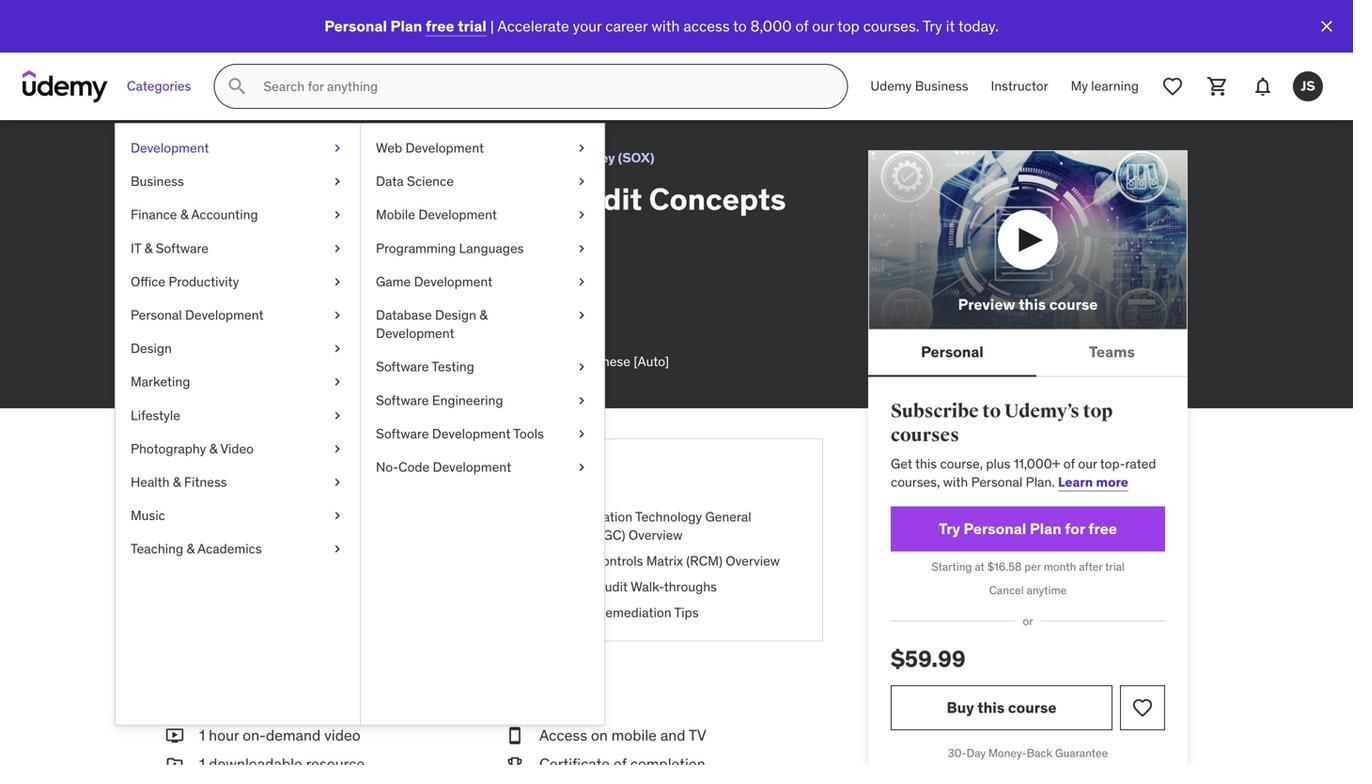 Task type: vqa. For each thing, say whether or not it's contained in the screenshot.
the 'Finance & Accounting'
yes



Task type: locate. For each thing, give the bounding box(es) containing it.
0 horizontal spatial and
[[165, 216, 219, 254]]

personal inside the get this course, plus 11,000+ of our top-rated courses, with personal plan.
[[971, 474, 1023, 491]]

our up learn more
[[1078, 456, 1097, 473]]

0 vertical spatial wishlist image
[[1161, 75, 1184, 98]]

0 vertical spatial our
[[812, 16, 834, 36]]

sox left risk
[[536, 553, 561, 570]]

oxley for sarbanes-oxley (sox) itgc audit concepts and coordination it compliance training
[[313, 180, 393, 218]]

business right udemy
[[915, 78, 968, 95]]

0 vertical spatial coordination
[[359, 8, 452, 27]]

free left the | at top left
[[426, 16, 454, 36]]

it
[[131, 240, 141, 257], [165, 262, 180, 284]]

0 horizontal spatial design
[[131, 340, 172, 357]]

finance & accounting link down submit search icon
[[165, 147, 301, 170]]

with inside the get this course, plus 11,000+ of our top-rated courses, with personal plan.
[[943, 474, 968, 491]]

development link
[[116, 132, 360, 165]]

1 horizontal spatial 9,028 students
[[350, 301, 440, 318]]

students
[[187, 33, 239, 50], [388, 301, 440, 318]]

0 vertical spatial free
[[426, 16, 454, 36]]

hour
[[209, 726, 239, 746]]

coordination left the | at top left
[[359, 8, 452, 27]]

$59.99
[[891, 646, 966, 674]]

at
[[975, 560, 985, 575]]

small image down small icon
[[506, 754, 524, 766]]

0 horizontal spatial 4.4
[[15, 33, 35, 50]]

xsmall image for it & software
[[330, 239, 345, 258]]

testing inside sox itgc audit walk-throughs sox itgc audit testing
[[314, 605, 357, 622]]

1 english from the left
[[351, 353, 394, 370]]

1 vertical spatial coordination
[[226, 216, 413, 254]]

& up office
[[144, 240, 152, 257]]

xsmall image inside data science link
[[574, 173, 589, 191]]

1 horizontal spatial controls
[[593, 553, 643, 570]]

compliance
[[184, 262, 279, 284]]

development down categories dropdown button
[[131, 140, 209, 156]]

0 vertical spatial tips
[[393, 579, 417, 596]]

xsmall image for software development tools
[[574, 425, 589, 443]]

1 vertical spatial students
[[388, 301, 440, 318]]

with right 'career'
[[651, 16, 680, 36]]

to left udemy's
[[982, 400, 1001, 423]]

trial right after at the right bottom
[[1105, 560, 1125, 575]]

english
[[351, 353, 394, 370], [432, 353, 475, 370]]

1 horizontal spatial 4.4
[[165, 301, 185, 318]]

software up software engineering
[[376, 359, 429, 376]]

0 horizontal spatial testing
[[314, 605, 357, 622]]

xsmall image inside office productivity "link"
[[330, 273, 345, 291]]

software up code
[[376, 426, 429, 442]]

overview right (rcm)
[[726, 553, 780, 570]]

on
[[591, 726, 608, 746]]

overview inside sox risk controls matrix (rcm) overview sox itgc audit coordination tips
[[726, 553, 780, 570]]

xsmall image down search for anything text box
[[574, 139, 589, 157]]

sarbanes- for sarbanes-oxley (sox)
[[516, 149, 580, 166]]

this up courses,
[[915, 456, 937, 473]]

oxley down search for anything text box
[[580, 149, 615, 166]]

1 vertical spatial wishlist image
[[1131, 697, 1154, 720]]

& down game development link
[[479, 307, 488, 324]]

sarbanes- up it & software link
[[165, 180, 313, 218]]

xsmall image down sarbanes oxley (sox) act overview
[[330, 540, 345, 559]]

1 vertical spatial top
[[1083, 400, 1113, 423]]

more
[[1096, 474, 1128, 491]]

this inside the get this course, plus 11,000+ of our top-rated courses, with personal plan.
[[915, 456, 937, 473]]

web development link
[[361, 132, 604, 165]]

9,028 students down sarbanes-oxley (sox) itgc audit concepts and coordination
[[149, 33, 239, 50]]

1 horizontal spatial free
[[1088, 520, 1117, 539]]

1 vertical spatial 9,028 students
[[350, 301, 440, 318]]

small image for access on mobile and tv
[[506, 754, 524, 766]]

js
[[1301, 78, 1315, 95]]

students down game development
[[388, 301, 440, 318]]

software for software testing
[[376, 359, 429, 376]]

8,000
[[750, 16, 792, 36]]

0 horizontal spatial (3,379
[[57, 33, 94, 50]]

oxley down you'll
[[278, 509, 310, 526]]

month
[[1044, 560, 1076, 575]]

1 vertical spatial (3,379 ratings)
[[258, 301, 343, 318]]

xsmall image left act
[[330, 507, 345, 525]]

development down engineering
[[432, 426, 511, 442]]

0 horizontal spatial (3,379 ratings)
[[57, 33, 142, 50]]

0 horizontal spatial our
[[812, 16, 834, 36]]

(sox) inside sarbanes-oxley (sox) itgc audit concepts and coordination it compliance training
[[399, 180, 483, 218]]

this inside 'preview this course' "button"
[[1019, 295, 1046, 314]]

xsmall image inside it & software link
[[330, 239, 345, 258]]

xsmall image inside software testing link
[[574, 358, 589, 377]]

sarbanes-
[[15, 8, 89, 27], [516, 149, 580, 166], [165, 180, 313, 218]]

our inside the get this course, plus 11,000+ of our top-rated courses, with personal plan.
[[1078, 456, 1097, 473]]

sox itgc audit walk-throughs sox itgc audit testing
[[219, 579, 717, 622]]

xsmall image inside game development link
[[574, 273, 589, 291]]

concepts inside sarbanes-oxley (sox) itgc audit concepts and coordination it compliance training
[[649, 180, 786, 218]]

personal development link
[[116, 299, 360, 332]]

design inside database design & development
[[435, 307, 476, 324]]

1 vertical spatial try
[[939, 520, 960, 539]]

this right 'buy'
[[977, 699, 1005, 718]]

sox inside sox information technology general controls (itgc) overview
[[536, 509, 561, 526]]

sox down sox risk controls matrix (rcm) overview sox itgc audit coordination tips
[[536, 605, 561, 622]]

0 vertical spatial testing
[[432, 359, 474, 376]]

design up 'marketing' on the left
[[131, 340, 172, 357]]

1 vertical spatial business
[[131, 173, 184, 190]]

1 vertical spatial controls
[[593, 553, 643, 570]]

oxley inside sarbanes-oxley (sox) itgc audit concepts and coordination it compliance training
[[313, 180, 393, 218]]

get
[[891, 456, 912, 473]]

engineering
[[432, 392, 503, 409]]

xsmall image
[[330, 139, 345, 157], [574, 173, 589, 191], [330, 206, 345, 224], [330, 239, 345, 258], [330, 273, 345, 291], [574, 273, 589, 291], [330, 306, 345, 325], [574, 306, 589, 325], [574, 425, 589, 443], [330, 440, 345, 458], [189, 552, 204, 571]]

xsmall image inside lifestyle link
[[330, 407, 345, 425]]

small image left 1
[[165, 726, 184, 747]]

1 vertical spatial concepts
[[649, 180, 786, 218]]

accounting up data
[[323, 149, 395, 166]]

closed captions image
[[410, 354, 425, 369]]

2 english from the left
[[432, 353, 475, 370]]

course inside button
[[1008, 699, 1057, 718]]

information
[[565, 509, 632, 526]]

free
[[426, 16, 454, 36], [1088, 520, 1117, 539]]

1 vertical spatial plan
[[1030, 520, 1062, 539]]

xsmall image inside software development tools link
[[574, 425, 589, 443]]

photography & video
[[131, 441, 254, 457]]

throughs
[[664, 579, 717, 596]]

xsmall image inside no-code development link
[[574, 458, 589, 477]]

0 vertical spatial business
[[915, 78, 968, 95]]

testing
[[432, 359, 474, 376], [314, 605, 357, 622]]

oxley inside 'link'
[[580, 149, 615, 166]]

access
[[539, 726, 587, 746]]

0 vertical spatial top
[[837, 16, 860, 36]]

code
[[398, 459, 430, 476]]

0 vertical spatial design
[[435, 307, 476, 324]]

sarbanes-oxley (sox) link
[[516, 147, 654, 170]]

accounting inside the accounting & bookkeeping link
[[323, 149, 395, 166]]

xsmall image
[[574, 139, 589, 157], [330, 173, 345, 191], [574, 206, 589, 224], [574, 239, 589, 258], [330, 340, 345, 358], [574, 358, 589, 377], [330, 373, 345, 392], [574, 392, 589, 410], [330, 407, 345, 425], [574, 458, 589, 477], [330, 474, 345, 492], [330, 507, 345, 525], [330, 540, 345, 559]]

1 vertical spatial ratings)
[[299, 301, 343, 318]]

1 vertical spatial with
[[943, 474, 968, 491]]

programming
[[376, 240, 456, 257]]

0 vertical spatial to
[[733, 16, 747, 36]]

ratings) up categories
[[98, 33, 142, 50]]

mobile
[[611, 726, 657, 746]]

course inside "button"
[[1049, 295, 1098, 314]]

0 horizontal spatial free
[[426, 16, 454, 36]]

0 horizontal spatial trial
[[458, 16, 487, 36]]

[auto], simplified
[[479, 353, 579, 370]]

xsmall image for game development
[[574, 273, 589, 291]]

1 vertical spatial testing
[[314, 605, 357, 622]]

0 horizontal spatial with
[[651, 16, 680, 36]]

1 horizontal spatial testing
[[432, 359, 474, 376]]

top left courses. on the top right of the page
[[837, 16, 860, 36]]

business link
[[116, 165, 360, 198]]

xsmall image inside design link
[[330, 340, 345, 358]]

development
[[131, 140, 209, 156], [405, 140, 484, 156], [418, 206, 497, 223], [414, 273, 493, 290], [185, 307, 264, 324], [376, 325, 454, 342], [432, 426, 511, 442], [433, 459, 511, 476]]

what
[[189, 461, 246, 490]]

marketing
[[131, 374, 190, 391]]

finance & accounting link up the compliance
[[116, 198, 360, 232]]

personal button
[[868, 330, 1036, 375]]

with down course,
[[943, 474, 968, 491]]

0 horizontal spatial english
[[351, 353, 394, 370]]

general
[[705, 509, 751, 526]]

to left 8,000
[[733, 16, 747, 36]]

sox up sox itgc remediation tips
[[536, 579, 561, 596]]

0 horizontal spatial of
[[795, 16, 808, 36]]

this course includes:
[[165, 687, 391, 715]]

sox for sox risk controls matrix (rcm) overview sox itgc audit coordination tips
[[536, 553, 561, 570]]

xsmall image inside marketing link
[[330, 373, 345, 392]]

0 vertical spatial 9,028
[[149, 33, 184, 50]]

coordination for sarbanes-oxley (sox) itgc audit concepts and coordination it compliance training
[[226, 216, 413, 254]]

1 horizontal spatial plan
[[1030, 520, 1062, 539]]

coordination up training
[[226, 216, 413, 254]]

it up office
[[131, 240, 141, 257]]

plan left for
[[1030, 520, 1062, 539]]

&
[[218, 149, 226, 166], [398, 149, 407, 166], [180, 206, 188, 223], [144, 240, 152, 257], [479, 307, 488, 324], [209, 441, 217, 457], [173, 474, 181, 491], [187, 541, 195, 558]]

of up learn
[[1063, 456, 1075, 473]]

software inside 'link'
[[376, 392, 429, 409]]

1 horizontal spatial our
[[1078, 456, 1097, 473]]

xsmall image inside personal development link
[[330, 306, 345, 325]]

notifications image
[[1252, 75, 1274, 98]]

no-
[[376, 459, 398, 476]]

this for preview
[[1019, 295, 1046, 314]]

tips down the sox coso framework overview
[[393, 579, 417, 596]]

software
[[156, 240, 209, 257], [376, 359, 429, 376], [376, 392, 429, 409], [376, 426, 429, 442]]

small image down this on the left bottom of page
[[165, 754, 184, 766]]

xsmall image inside web development link
[[574, 139, 589, 157]]

teams
[[1089, 343, 1135, 362]]

xsmall image for lifestyle
[[330, 407, 345, 425]]

xsmall image inside photography & video link
[[330, 440, 345, 458]]

2 vertical spatial this
[[977, 699, 1005, 718]]

sarbanes- down search for anything text box
[[516, 149, 580, 166]]

9,028 up categories
[[149, 33, 184, 50]]

1 horizontal spatial students
[[388, 301, 440, 318]]

small image
[[165, 726, 184, 747], [165, 754, 184, 766], [506, 754, 524, 766]]

personal inside button
[[921, 343, 984, 362]]

development down software development tools link
[[433, 459, 511, 476]]

0 vertical spatial students
[[187, 33, 239, 50]]

1 horizontal spatial sarbanes-
[[165, 180, 313, 218]]

this inside the buy this course button
[[977, 699, 1005, 718]]

udemy
[[870, 78, 912, 95]]

personal plan free trial | accelerate your career with access to 8,000 of our top courses. try it today.
[[324, 16, 999, 36]]

1 horizontal spatial it
[[165, 262, 180, 284]]

english left the closed captions image
[[351, 353, 394, 370]]

teams button
[[1036, 330, 1188, 375]]

0 horizontal spatial concepts
[[257, 8, 325, 27]]

1 horizontal spatial (3,379 ratings)
[[258, 301, 343, 318]]

free inside 'link'
[[1088, 520, 1117, 539]]

2 horizontal spatial and
[[660, 726, 686, 746]]

2 horizontal spatial this
[[1019, 295, 1046, 314]]

0 vertical spatial this
[[1019, 295, 1046, 314]]

trial inside starting at $16.58 per month after trial cancel anytime
[[1105, 560, 1125, 575]]

design
[[435, 307, 476, 324], [131, 340, 172, 357]]

wishlist image
[[1161, 75, 1184, 98], [1131, 697, 1154, 720]]

database
[[376, 307, 432, 324]]

xsmall image for database design & development
[[574, 306, 589, 325]]

0 horizontal spatial top
[[837, 16, 860, 36]]

sox left information
[[536, 509, 561, 526]]

testing up software engineering
[[432, 359, 474, 376]]

finance & accounting up it & software
[[131, 206, 258, 223]]

xsmall image up learn
[[330, 407, 345, 425]]

xsmall image inside software engineering 'link'
[[574, 392, 589, 410]]

xsmall image inside database design & development link
[[574, 306, 589, 325]]

xsmall image for music
[[330, 507, 345, 525]]

9,028 down game
[[350, 301, 385, 318]]

1 horizontal spatial english
[[432, 353, 475, 370]]

personal for personal plan free trial | accelerate your career with access to 8,000 of our top courses. try it today.
[[324, 16, 387, 36]]

11,000+
[[1014, 456, 1060, 473]]

course up teams
[[1049, 295, 1098, 314]]

4.4 up udemy image
[[15, 33, 35, 50]]

coordination inside sarbanes-oxley (sox) itgc audit concepts and coordination it compliance training
[[226, 216, 413, 254]]

subscribe to udemy's top courses
[[891, 400, 1113, 447]]

0 vertical spatial plan
[[390, 16, 422, 36]]

1 horizontal spatial 9,028
[[350, 301, 385, 318]]

try left it
[[923, 16, 942, 36]]

controls up risk
[[536, 527, 585, 544]]

(sox) inside 'link'
[[618, 149, 654, 166]]

xsmall image inside health & fitness link
[[330, 474, 345, 492]]

0 horizontal spatial business
[[131, 173, 184, 190]]

close image
[[1317, 17, 1336, 36]]

0 vertical spatial ratings)
[[98, 33, 142, 50]]

tips down throughs
[[674, 605, 699, 622]]

0 horizontal spatial controls
[[536, 527, 585, 544]]

and for sarbanes-oxley (sox) itgc audit concepts and coordination
[[329, 8, 356, 27]]

this right preview
[[1019, 295, 1046, 314]]

xsmall image inside mobile development link
[[574, 206, 589, 224]]

overview down technology
[[628, 527, 683, 544]]

(3,379
[[57, 33, 94, 50], [258, 301, 295, 318]]

& down submit search icon
[[218, 149, 226, 166]]

software down software testing
[[376, 392, 429, 409]]

1 vertical spatial 4.4
[[165, 301, 185, 318]]

xsmall image for personal development
[[330, 306, 345, 325]]

career
[[605, 16, 648, 36]]

finance & accounting down submit search icon
[[165, 149, 301, 166]]

try
[[923, 16, 942, 36], [939, 520, 960, 539]]

0 vertical spatial controls
[[536, 527, 585, 544]]

& up data science
[[398, 149, 407, 166]]

1 horizontal spatial concepts
[[649, 180, 786, 218]]

xsmall image left [auto]
[[574, 358, 589, 377]]

xsmall image right languages
[[574, 239, 589, 258]]

1 vertical spatial sarbanes-
[[516, 149, 580, 166]]

0 horizontal spatial sarbanes-
[[15, 8, 89, 27]]

(3,379 ratings) down training
[[258, 301, 343, 318]]

our
[[812, 16, 834, 36], [1078, 456, 1097, 473]]

development down database
[[376, 325, 454, 342]]

sarbanes-oxley (sox) itgc audit concepts and coordination it compliance training
[[165, 180, 786, 284]]

sarbanes- inside 'link'
[[516, 149, 580, 166]]

tools
[[513, 426, 544, 442]]

oxley down web
[[313, 180, 393, 218]]

trial left the | at top left
[[458, 16, 487, 36]]

(3,379 up udemy image
[[57, 33, 94, 50]]

oxley
[[89, 8, 129, 27], [580, 149, 615, 166], [313, 180, 393, 218], [278, 509, 310, 526]]

1 vertical spatial design
[[131, 340, 172, 357]]

2 vertical spatial and
[[660, 726, 686, 746]]

software up office productivity at the top left
[[156, 240, 209, 257]]

$16.58
[[987, 560, 1022, 575]]

plus
[[986, 456, 1011, 473]]

english for english
[[351, 353, 394, 370]]

9,028 students down game
[[350, 301, 440, 318]]

0 horizontal spatial it
[[131, 240, 141, 257]]

0 horizontal spatial tips
[[393, 579, 417, 596]]

accelerate
[[497, 16, 569, 36]]

1 horizontal spatial to
[[982, 400, 1001, 423]]

on-
[[243, 726, 266, 746]]

xsmall image inside business link
[[330, 173, 345, 191]]

testing down framework
[[314, 605, 357, 622]]

xsmall image left software testing
[[330, 373, 345, 392]]

and inside sarbanes-oxley (sox) itgc audit concepts and coordination it compliance training
[[165, 216, 219, 254]]

xsmall image for mobile development
[[574, 206, 589, 224]]

0 vertical spatial (3,379 ratings)
[[57, 33, 142, 50]]

xsmall image left data
[[330, 173, 345, 191]]

office productivity
[[131, 273, 239, 290]]

xsmall image up information
[[574, 458, 589, 477]]

concepts
[[257, 8, 325, 27], [649, 180, 786, 218]]

1 horizontal spatial with
[[943, 474, 968, 491]]

sox for sox information technology general controls (itgc) overview
[[536, 509, 561, 526]]

remediation
[[597, 605, 671, 622]]

2 vertical spatial coordination
[[314, 579, 390, 596]]

4.4 down office productivity at the top left
[[165, 301, 185, 318]]

1 vertical spatial it
[[165, 262, 180, 284]]

plan left free trial link
[[390, 16, 422, 36]]

subscribe
[[891, 400, 979, 423]]

0 vertical spatial it
[[131, 240, 141, 257]]

1 horizontal spatial this
[[977, 699, 1005, 718]]

js link
[[1285, 64, 1331, 109]]

what you'll learn
[[189, 461, 368, 490]]

for
[[1065, 520, 1085, 539]]

1 horizontal spatial (3,379
[[258, 301, 295, 318]]

and for sarbanes-oxley (sox) itgc audit concepts and coordination it compliance training
[[165, 216, 219, 254]]

1 horizontal spatial top
[[1083, 400, 1113, 423]]

development up science
[[405, 140, 484, 156]]

xsmall image inside programming languages link
[[574, 239, 589, 258]]

controls down (itgc)
[[593, 553, 643, 570]]

oxley for sarbanes oxley (sox) act overview
[[278, 509, 310, 526]]

& up it & software
[[180, 206, 188, 223]]

(3,379 ratings) up udemy image
[[57, 33, 142, 50]]

overview right act
[[373, 509, 427, 526]]

tab list
[[868, 330, 1188, 377]]

0 vertical spatial and
[[329, 8, 356, 27]]

my learning link
[[1060, 64, 1150, 109]]

of right 8,000
[[795, 16, 808, 36]]

accounting down business link
[[191, 206, 258, 223]]

xsmall image inside development link
[[330, 139, 345, 157]]

science
[[407, 173, 454, 190]]

design down game development
[[435, 307, 476, 324]]

try up 'starting'
[[939, 520, 960, 539]]

software development tools link
[[361, 418, 604, 451]]

concepts for sarbanes-oxley (sox) itgc audit concepts and coordination
[[257, 8, 325, 27]]

accounting
[[229, 149, 301, 166], [323, 149, 395, 166], [191, 206, 258, 223]]

1 horizontal spatial of
[[1063, 456, 1075, 473]]

plan
[[390, 16, 422, 36], [1030, 520, 1062, 539]]

xsmall image inside the teaching & academics link
[[330, 540, 345, 559]]

1 vertical spatial free
[[1088, 520, 1117, 539]]

0 vertical spatial concepts
[[257, 8, 325, 27]]

personal for personal
[[921, 343, 984, 362]]

it down it & software
[[165, 262, 180, 284]]

xsmall image down chinese
[[574, 392, 589, 410]]

data
[[376, 173, 404, 190]]

1 vertical spatial to
[[982, 400, 1001, 423]]

it & software link
[[116, 232, 360, 265]]

1 vertical spatial trial
[[1105, 560, 1125, 575]]

xsmall image inside music link
[[330, 507, 345, 525]]

xsmall image for web development
[[574, 139, 589, 157]]

access
[[683, 16, 730, 36]]

30-
[[948, 747, 967, 761]]

sarbanes
[[219, 509, 274, 526]]

business
[[915, 78, 968, 95], [131, 173, 184, 190]]

business up it & software
[[131, 173, 184, 190]]

english right the closed captions image
[[432, 353, 475, 370]]

0 vertical spatial of
[[795, 16, 808, 36]]

0 vertical spatial 4.4
[[15, 33, 35, 50]]

sox information technology general controls (itgc) overview
[[536, 509, 751, 544]]

software for software development tools
[[376, 426, 429, 442]]

(sox) for sarbanes-oxley (sox) itgc audit concepts and coordination it compliance training
[[399, 180, 483, 218]]

to inside the subscribe to udemy's top courses
[[982, 400, 1001, 423]]

course up 30-day money-back guarantee
[[1008, 699, 1057, 718]]

xsmall image for health & fitness
[[330, 474, 345, 492]]

technology
[[635, 509, 702, 526]]

sarbanes- inside sarbanes-oxley (sox) itgc audit concepts and coordination it compliance training
[[165, 180, 313, 218]]

small image
[[506, 726, 524, 747]]

coordination for sarbanes-oxley (sox) itgc audit concepts and coordination
[[359, 8, 452, 27]]

with
[[651, 16, 680, 36], [943, 474, 968, 491]]

1 vertical spatial and
[[165, 216, 219, 254]]

top up top- on the right bottom of the page
[[1083, 400, 1113, 423]]

accounting down submit search icon
[[229, 149, 301, 166]]



Task type: describe. For each thing, give the bounding box(es) containing it.
xsmall image for programming languages
[[574, 239, 589, 258]]

top-
[[1100, 456, 1125, 473]]

this for get
[[915, 456, 937, 473]]

fitness
[[184, 474, 227, 491]]

web
[[376, 140, 402, 156]]

development inside database design & development
[[376, 325, 454, 342]]

& inside database design & development
[[479, 307, 488, 324]]

tab list containing personal
[[868, 330, 1188, 377]]

starting at $16.58 per month after trial cancel anytime
[[931, 560, 1125, 598]]

sox for sox itgc audit walk-throughs sox itgc audit testing
[[536, 579, 561, 596]]

0 horizontal spatial students
[[187, 33, 239, 50]]

courses
[[891, 424, 959, 447]]

tv
[[689, 726, 706, 746]]

mobile development link
[[361, 198, 604, 232]]

|
[[490, 16, 494, 36]]

(sox) for sarbanes-oxley (sox)
[[618, 149, 654, 166]]

course,
[[940, 456, 983, 473]]

development down programming languages
[[414, 273, 493, 290]]

video
[[324, 726, 361, 746]]

udemy image
[[23, 70, 108, 102]]

teaching & academics link
[[116, 533, 360, 566]]

walk-
[[631, 579, 664, 596]]

this for buy
[[977, 699, 1005, 718]]

sox itgc remediation tips
[[536, 605, 699, 622]]

0 horizontal spatial wishlist image
[[1131, 697, 1154, 720]]

1 vertical spatial (3,379
[[258, 301, 295, 318]]

health & fitness
[[131, 474, 227, 491]]

xsmall image for software testing
[[574, 358, 589, 377]]

software for software engineering
[[376, 392, 429, 409]]

database design & development link
[[361, 299, 604, 351]]

sarbanes- for sarbanes-oxley (sox) itgc audit concepts and coordination it compliance training
[[165, 180, 313, 218]]

learning
[[1091, 78, 1139, 95]]

it
[[946, 16, 955, 36]]

data science link
[[361, 165, 604, 198]]

sox for sox coso framework overview
[[219, 553, 245, 570]]

learn more
[[1058, 474, 1128, 491]]

buy this course
[[947, 699, 1057, 718]]

top inside the subscribe to udemy's top courses
[[1083, 400, 1113, 423]]

xsmall image for no-code development
[[574, 458, 589, 477]]

xsmall image for office productivity
[[330, 273, 345, 291]]

0 horizontal spatial plan
[[390, 16, 422, 36]]

(sox) for sarbanes oxley (sox) act overview
[[313, 509, 347, 526]]

software engineering
[[376, 392, 503, 409]]

learn
[[1058, 474, 1093, 491]]

course up the on- at the left bottom of the page
[[215, 687, 288, 715]]

0 vertical spatial finance
[[165, 149, 215, 166]]

software testing link
[[361, 351, 604, 384]]

personal inside 'link'
[[964, 520, 1026, 539]]

1 vertical spatial finance & accounting link
[[116, 198, 360, 232]]

try inside 'link'
[[939, 520, 960, 539]]

sox down the teaching & academics link on the left bottom of page
[[219, 605, 245, 622]]

english [auto], simplified chinese [auto]
[[432, 353, 669, 370]]

development up programming languages
[[418, 206, 497, 223]]

music
[[131, 507, 165, 524]]

categories button
[[116, 64, 202, 109]]

30-day money-back guarantee
[[948, 747, 1108, 761]]

xsmall image for teaching & academics
[[330, 540, 345, 559]]

try personal plan for free link
[[891, 507, 1165, 552]]

anytime
[[1027, 584, 1067, 598]]

1 horizontal spatial business
[[915, 78, 968, 95]]

xsmall image for data science
[[574, 173, 589, 191]]

programming languages link
[[361, 232, 604, 265]]

0 horizontal spatial 9,028
[[149, 33, 184, 50]]

oxley for sarbanes-oxley (sox) itgc audit concepts and coordination
[[89, 8, 129, 27]]

day
[[967, 747, 986, 761]]

1 horizontal spatial ratings)
[[299, 301, 343, 318]]

1 horizontal spatial tips
[[674, 605, 699, 622]]

xsmall image for finance & accounting
[[330, 206, 345, 224]]

xsmall image for development
[[330, 139, 345, 157]]

1 horizontal spatial wishlist image
[[1161, 75, 1184, 98]]

oxley for sarbanes-oxley (sox)
[[580, 149, 615, 166]]

overview down act
[[357, 553, 411, 570]]

sarbanes oxley (sox) act overview
[[219, 509, 427, 526]]

software testing
[[376, 359, 474, 376]]

lifestyle link
[[116, 399, 360, 433]]

software engineering link
[[361, 384, 604, 418]]

submit search image
[[226, 75, 248, 98]]

0 vertical spatial trial
[[458, 16, 487, 36]]

1 hour on-demand video
[[199, 726, 361, 746]]

categories
[[127, 78, 191, 95]]

accounting & bookkeeping
[[323, 149, 493, 166]]

sarbanes-oxley (sox) itgc audit concepts and coordination
[[15, 8, 452, 27]]

this
[[165, 687, 210, 715]]

teaching
[[131, 541, 183, 558]]

my learning
[[1071, 78, 1139, 95]]

courses,
[[891, 474, 940, 491]]

controls inside sox risk controls matrix (rcm) overview sox itgc audit coordination tips
[[593, 553, 643, 570]]

& left the video
[[209, 441, 217, 457]]

coordination inside sox risk controls matrix (rcm) overview sox itgc audit coordination tips
[[314, 579, 390, 596]]

english for english [auto], simplified chinese [auto]
[[432, 353, 475, 370]]

0 vertical spatial with
[[651, 16, 680, 36]]

no-code development
[[376, 459, 511, 476]]

0 vertical spatial (3,379
[[57, 33, 94, 50]]

try personal plan for free
[[939, 520, 1117, 539]]

[auto]
[[634, 353, 669, 370]]

bookkeeping
[[410, 149, 493, 166]]

design inside design link
[[131, 340, 172, 357]]

plan inside 'link'
[[1030, 520, 1062, 539]]

instructor
[[991, 78, 1048, 95]]

0 vertical spatial finance & accounting
[[165, 149, 301, 166]]

audit inside sox risk controls matrix (rcm) overview sox itgc audit coordination tips
[[280, 579, 311, 596]]

course for buy this course
[[1008, 699, 1057, 718]]

itgc inside sarbanes-oxley (sox) itgc audit concepts and coordination it compliance training
[[489, 180, 559, 218]]

cancel
[[989, 584, 1024, 598]]

tips inside sox risk controls matrix (rcm) overview sox itgc audit coordination tips
[[393, 579, 417, 596]]

back
[[1027, 747, 1052, 761]]

it inside it & software link
[[131, 240, 141, 257]]

you'll
[[251, 461, 308, 490]]

xsmall image for photography & video
[[330, 440, 345, 458]]

office productivity link
[[116, 265, 360, 299]]

productivity
[[169, 273, 239, 290]]

1 vertical spatial finance
[[131, 206, 177, 223]]

photography
[[131, 441, 206, 457]]

rated
[[1125, 456, 1156, 473]]

music link
[[116, 499, 360, 533]]

xsmall image for design
[[330, 340, 345, 358]]

audit inside sarbanes-oxley (sox) itgc audit concepts and coordination it compliance training
[[565, 180, 642, 218]]

xsmall image for software engineering
[[574, 392, 589, 410]]

concepts for sarbanes-oxley (sox) itgc audit concepts and coordination it compliance training
[[649, 180, 786, 218]]

xsmall image for business
[[330, 173, 345, 191]]

& right 'teaching'
[[187, 541, 195, 558]]

udemy business link
[[859, 64, 980, 109]]

sarbanes-oxley (sox)
[[516, 149, 654, 166]]

of inside the get this course, plus 11,000+ of our top-rated courses, with personal plan.
[[1063, 456, 1075, 473]]

development down office productivity "link"
[[185, 307, 264, 324]]

Search for anything text field
[[260, 70, 824, 102]]

preview
[[958, 295, 1015, 314]]

& right 'health'
[[173, 474, 181, 491]]

money-
[[989, 747, 1027, 761]]

overview inside sox information technology general controls (itgc) overview
[[628, 527, 683, 544]]

personal development
[[131, 307, 264, 324]]

training
[[282, 262, 345, 284]]

game
[[376, 273, 411, 290]]

small image for 1 hour on-demand video
[[165, 754, 184, 766]]

today.
[[958, 16, 999, 36]]

it inside sarbanes-oxley (sox) itgc audit concepts and coordination it compliance training
[[165, 262, 180, 284]]

shopping cart with 0 items image
[[1207, 75, 1229, 98]]

sox down academics
[[219, 579, 245, 596]]

courses.
[[863, 16, 920, 36]]

your
[[573, 16, 602, 36]]

course for preview this course
[[1049, 295, 1098, 314]]

buy
[[947, 699, 974, 718]]

photography & video link
[[116, 433, 360, 466]]

personal for personal development
[[131, 307, 182, 324]]

1 vertical spatial finance & accounting
[[131, 206, 258, 223]]

video
[[220, 441, 254, 457]]

0 horizontal spatial to
[[733, 16, 747, 36]]

lifestyle
[[131, 407, 180, 424]]

programming languages
[[376, 240, 524, 257]]

0 vertical spatial try
[[923, 16, 942, 36]]

(sox) for sarbanes-oxley (sox) itgc audit concepts and coordination
[[132, 8, 174, 27]]

guarantee
[[1055, 747, 1108, 761]]

preview this course
[[958, 295, 1098, 314]]

xsmall image for marketing
[[330, 373, 345, 392]]

sox for sox itgc remediation tips
[[536, 605, 561, 622]]

controls inside sox information technology general controls (itgc) overview
[[536, 527, 585, 544]]

itgc inside sox risk controls matrix (rcm) overview sox itgc audit coordination tips
[[248, 579, 277, 596]]

0 vertical spatial finance & accounting link
[[165, 147, 301, 170]]

0 vertical spatial 9,028 students
[[149, 33, 239, 50]]

sarbanes- for sarbanes-oxley (sox) itgc audit concepts and coordination
[[15, 8, 89, 27]]

udemy business
[[870, 78, 968, 95]]



